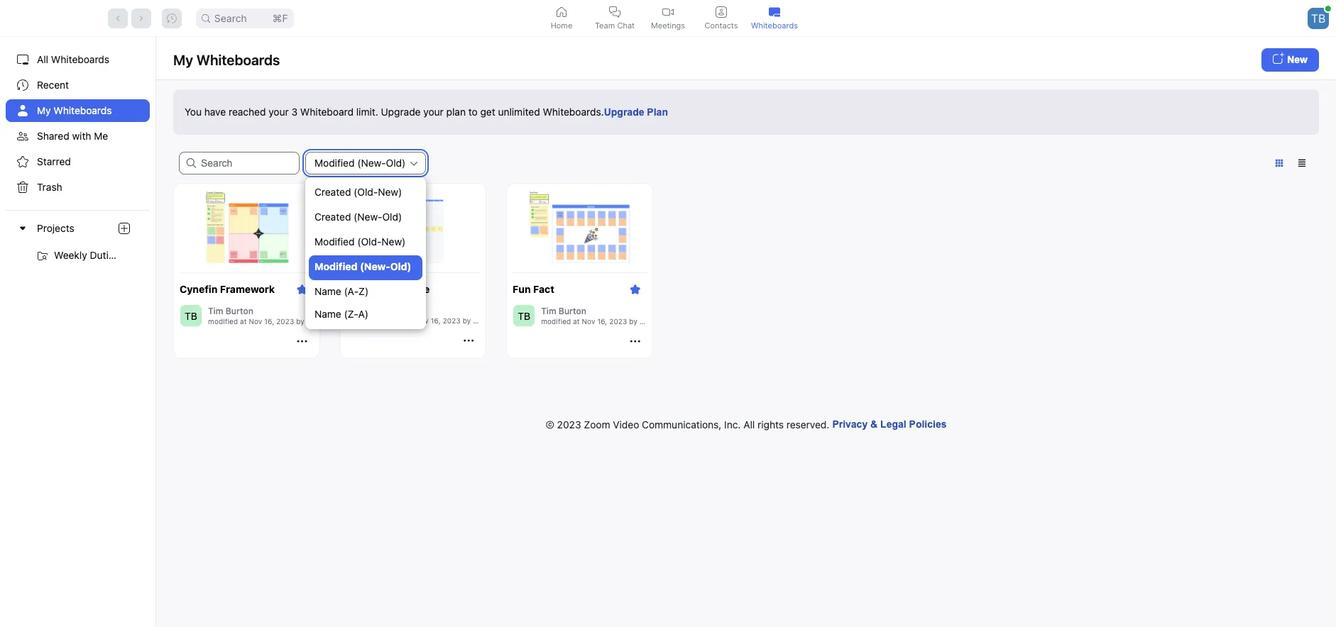 Task type: locate. For each thing, give the bounding box(es) containing it.
whiteboard small image
[[769, 6, 780, 17]]

tab list
[[535, 0, 801, 36]]

meetings
[[651, 20, 685, 30]]

video on image
[[663, 6, 674, 17]]

⌘f
[[272, 12, 288, 24]]

team chat button
[[588, 0, 642, 36]]

home
[[551, 20, 573, 30]]

profile contact image
[[716, 6, 727, 17], [716, 6, 727, 17]]

contacts button
[[695, 0, 748, 36]]

whiteboards button
[[748, 0, 801, 36]]

team chat
[[595, 20, 635, 30]]

tb
[[1311, 11, 1326, 25]]

meetings button
[[642, 0, 695, 36]]

home button
[[535, 0, 588, 36]]

team chat image
[[609, 6, 621, 17], [609, 6, 621, 17]]

team
[[595, 20, 615, 30]]

magnifier image
[[202, 14, 210, 22]]

online image
[[1326, 5, 1331, 11], [1326, 5, 1331, 11]]

home small image
[[556, 6, 567, 17]]

tab list containing home
[[535, 0, 801, 36]]



Task type: describe. For each thing, give the bounding box(es) containing it.
video on image
[[663, 6, 674, 17]]

whiteboard small image
[[769, 6, 780, 17]]

whiteboards
[[751, 20, 798, 30]]

home small image
[[556, 6, 567, 17]]

search
[[214, 12, 247, 24]]

contacts
[[705, 20, 738, 30]]

chat
[[617, 20, 635, 30]]

magnifier image
[[202, 14, 210, 22]]



Task type: vqa. For each thing, say whether or not it's contained in the screenshot.
home
yes



